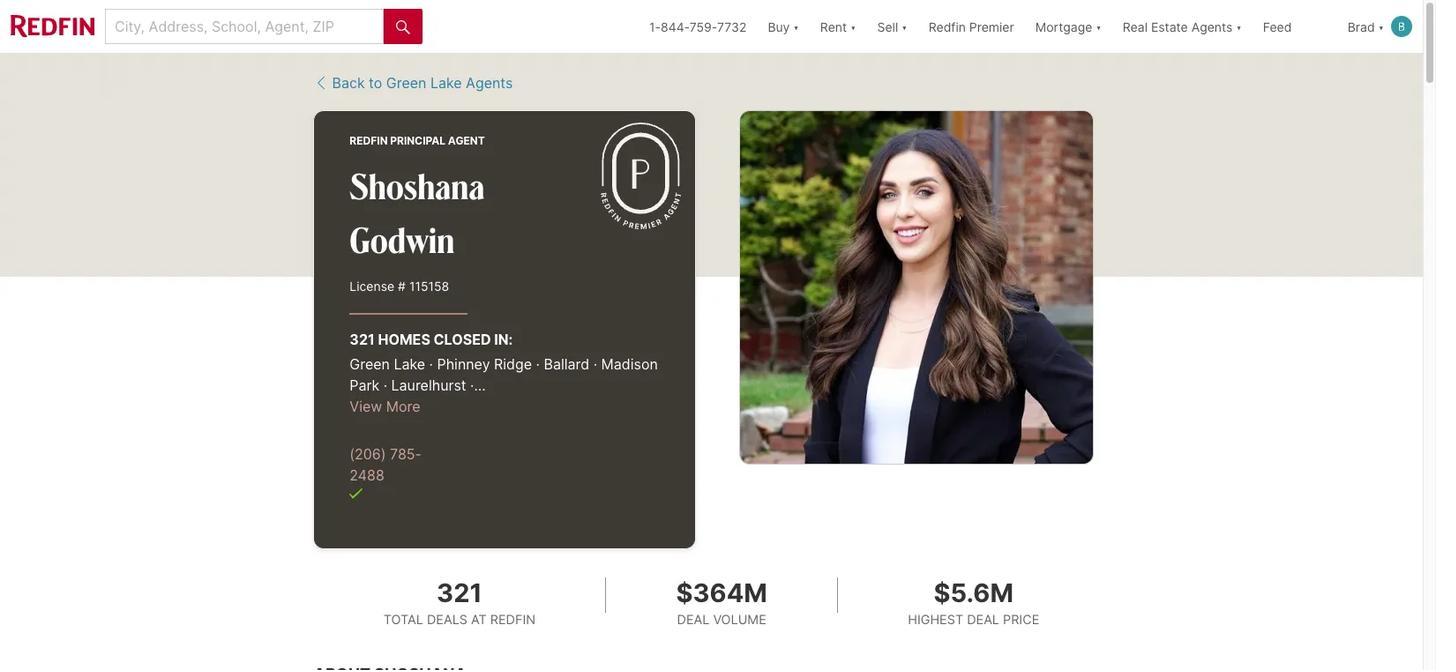 Task type: locate. For each thing, give the bounding box(es) containing it.
5 ▾ from the left
[[1237, 19, 1242, 34]]

more
[[386, 398, 421, 415]]

▾ inside 'dropdown button'
[[1237, 19, 1242, 34]]

mortgage ▾ button
[[1036, 0, 1102, 53]]

to
[[369, 74, 382, 92]]

total
[[384, 612, 424, 627]]

deal down $5.6m
[[967, 612, 1000, 627]]

0 horizontal spatial 321
[[350, 331, 375, 348]]

deal
[[677, 612, 710, 627], [967, 612, 1000, 627]]

estate
[[1152, 19, 1189, 34]]

1 vertical spatial green
[[350, 355, 390, 373]]

redfin for redfin premier
[[929, 19, 966, 34]]

0 vertical spatial redfin
[[929, 19, 966, 34]]

▾ right the rent
[[851, 19, 857, 34]]

6 ▾ from the left
[[1379, 19, 1385, 34]]

3 ▾ from the left
[[902, 19, 908, 34]]

(206) 785- 2488 link
[[350, 445, 422, 484]]

view
[[350, 398, 382, 415]]

▾ right sell
[[902, 19, 908, 34]]

0 horizontal spatial redfin
[[350, 134, 388, 147]]

redfin inside button
[[929, 19, 966, 34]]

1 vertical spatial 321
[[437, 578, 482, 609]]

rent ▾ button
[[821, 0, 857, 53]]

submit search image
[[396, 20, 410, 34]]

▾ right buy at the top right
[[794, 19, 799, 34]]

redfin left premier
[[929, 19, 966, 34]]

agents up agent on the top left of page
[[466, 74, 513, 92]]

agents right estate
[[1192, 19, 1233, 34]]

$5.6m highest deal price
[[908, 578, 1040, 627]]

1 deal from the left
[[677, 612, 710, 627]]

deals
[[427, 612, 468, 627]]

· right ridge
[[536, 355, 540, 373]]

#
[[398, 278, 406, 293]]

sell ▾ button
[[867, 0, 918, 53]]

2 horizontal spatial redfin
[[929, 19, 966, 34]]

321 for homes
[[350, 331, 375, 348]]

sell ▾
[[878, 19, 908, 34]]

▾ for rent ▾
[[851, 19, 857, 34]]

volume
[[713, 612, 767, 627]]

…
[[474, 376, 486, 394]]

real estate agents ▾ button
[[1113, 0, 1253, 53]]

premier
[[970, 19, 1015, 34]]

0 vertical spatial 321
[[350, 331, 375, 348]]

·
[[429, 355, 433, 373], [536, 355, 540, 373], [594, 355, 598, 373], [384, 376, 388, 394], [470, 376, 474, 394]]

2 vertical spatial redfin
[[491, 612, 536, 627]]

redfin left principal
[[350, 134, 388, 147]]

redfin right 'at'
[[491, 612, 536, 627]]

0 vertical spatial agents
[[1192, 19, 1233, 34]]

buy ▾
[[768, 19, 799, 34]]

shoshana
[[350, 162, 485, 208]]

sell
[[878, 19, 899, 34]]

redfin
[[929, 19, 966, 34], [350, 134, 388, 147], [491, 612, 536, 627]]

principal
[[390, 134, 446, 147]]

godwin
[[350, 216, 455, 262]]

lake down homes
[[394, 355, 425, 373]]

▾ right brad
[[1379, 19, 1385, 34]]

in:
[[495, 331, 513, 348]]

madison
[[602, 355, 658, 373]]

▾ for sell ▾
[[902, 19, 908, 34]]

mortgage
[[1036, 19, 1093, 34]]

785-
[[390, 445, 422, 463]]

mortgage ▾ button
[[1025, 0, 1113, 53]]

1 ▾ from the left
[[794, 19, 799, 34]]

green right the to
[[386, 74, 427, 92]]

2488
[[350, 466, 385, 484]]

deal inside $364m deal volume
[[677, 612, 710, 627]]

1 horizontal spatial deal
[[967, 612, 1000, 627]]

deal inside the $5.6m highest deal price
[[967, 612, 1000, 627]]

buy ▾ button
[[758, 0, 810, 53]]

redfin inside 321 total deals at redfin
[[491, 612, 536, 627]]

2 deal from the left
[[967, 612, 1000, 627]]

deal down $364m
[[677, 612, 710, 627]]

1 vertical spatial redfin
[[350, 134, 388, 147]]

2 ▾ from the left
[[851, 19, 857, 34]]

321 up deals
[[437, 578, 482, 609]]

1 horizontal spatial redfin
[[491, 612, 536, 627]]

321 inside 321 total deals at redfin
[[437, 578, 482, 609]]

1 vertical spatial lake
[[394, 355, 425, 373]]

phinney
[[437, 355, 490, 373]]

sell ▾ button
[[878, 0, 908, 53]]

1 horizontal spatial 321
[[437, 578, 482, 609]]

lake
[[431, 74, 462, 92], [394, 355, 425, 373]]

▾
[[794, 19, 799, 34], [851, 19, 857, 34], [902, 19, 908, 34], [1096, 19, 1102, 34], [1237, 19, 1242, 34], [1379, 19, 1385, 34]]

▾ right mortgage
[[1096, 19, 1102, 34]]

1-
[[650, 19, 661, 34]]

(206) 785- 2488
[[350, 445, 422, 484]]

City, Address, School, Agent, ZIP search field
[[105, 9, 384, 44]]

759-
[[690, 19, 718, 34]]

(206)
[[350, 445, 386, 463]]

321 left homes
[[350, 331, 375, 348]]

buy ▾ button
[[768, 0, 799, 53]]

▾ left the feed
[[1237, 19, 1242, 34]]

lake up agent on the top left of page
[[431, 74, 462, 92]]

0 horizontal spatial lake
[[394, 355, 425, 373]]

0 horizontal spatial agents
[[466, 74, 513, 92]]

agents
[[1192, 19, 1233, 34], [466, 74, 513, 92]]

4 ▾ from the left
[[1096, 19, 1102, 34]]

1 horizontal spatial lake
[[431, 74, 462, 92]]

0 horizontal spatial deal
[[677, 612, 710, 627]]

1 horizontal spatial agents
[[1192, 19, 1233, 34]]

green up park
[[350, 355, 390, 373]]

321
[[350, 331, 375, 348], [437, 578, 482, 609]]

closed
[[434, 331, 491, 348]]

green
[[386, 74, 427, 92], [350, 355, 390, 373]]

redfin premier button
[[918, 0, 1025, 53]]



Task type: describe. For each thing, give the bounding box(es) containing it.
· right ballard
[[594, 355, 598, 373]]

321  homes closed in:
[[350, 331, 513, 348]]

redfin for redfin principal agent
[[350, 134, 388, 147]]

shoshana godwin
[[350, 162, 485, 262]]

· right park
[[384, 376, 388, 394]]

real
[[1123, 19, 1148, 34]]

homes
[[378, 331, 431, 348]]

· down phinney
[[470, 376, 474, 394]]

brad
[[1348, 19, 1376, 34]]

▾ for buy ▾
[[794, 19, 799, 34]]

$364m deal volume
[[676, 578, 768, 627]]

at
[[471, 612, 487, 627]]

ridge
[[494, 355, 532, 373]]

green lake · phinney ridge · ballard · madison park · laurelhurst ·
[[350, 355, 658, 394]]

0 vertical spatial lake
[[431, 74, 462, 92]]

redfin premier
[[929, 19, 1015, 34]]

park
[[350, 376, 380, 394]]

view more link
[[350, 396, 421, 417]]

▾ for mortgage ▾
[[1096, 19, 1102, 34]]

buy
[[768, 19, 790, 34]]

$364m
[[676, 578, 768, 609]]

back
[[332, 74, 365, 92]]

agents inside "real estate agents ▾" link
[[1192, 19, 1233, 34]]

user photo image
[[1392, 16, 1413, 37]]

1-844-759-7732 link
[[650, 19, 747, 34]]

1 vertical spatial agents
[[466, 74, 513, 92]]

· up 'laurelhurst'
[[429, 355, 433, 373]]

feed
[[1264, 19, 1292, 34]]

▾ for brad ▾
[[1379, 19, 1385, 34]]

view more
[[350, 398, 421, 415]]

shoshana godwin, redfin principal agent in seattle image
[[739, 110, 1094, 465]]

rent ▾
[[821, 19, 857, 34]]

license # 115158
[[350, 278, 449, 293]]

real estate agents ▾
[[1123, 19, 1242, 34]]

redfin principal agent
[[350, 134, 485, 147]]

ballard
[[544, 355, 590, 373]]

agent
[[448, 134, 485, 147]]

321 for total
[[437, 578, 482, 609]]

real estate agents ▾ link
[[1123, 0, 1242, 53]]

mortgage ▾
[[1036, 19, 1102, 34]]

321 total deals at redfin
[[384, 578, 536, 627]]

highest
[[908, 612, 964, 627]]

license
[[350, 278, 395, 293]]

1-844-759-7732
[[650, 19, 747, 34]]

$5.6m
[[934, 578, 1014, 609]]

brad ▾
[[1348, 19, 1385, 34]]

844-
[[661, 19, 690, 34]]

laurelhurst
[[391, 376, 467, 394]]

0 vertical spatial green
[[386, 74, 427, 92]]

115158
[[409, 278, 449, 293]]

price
[[1004, 612, 1040, 627]]

rent ▾ button
[[810, 0, 867, 53]]

lake inside green lake · phinney ridge · ballard · madison park · laurelhurst ·
[[394, 355, 425, 373]]

feed button
[[1253, 0, 1338, 53]]

rent
[[821, 19, 847, 34]]

7732
[[718, 19, 747, 34]]

back to green lake agents
[[332, 74, 513, 92]]

green inside green lake · phinney ridge · ballard · madison park · laurelhurst ·
[[350, 355, 390, 373]]



Task type: vqa. For each thing, say whether or not it's contained in the screenshot.
$364M
yes



